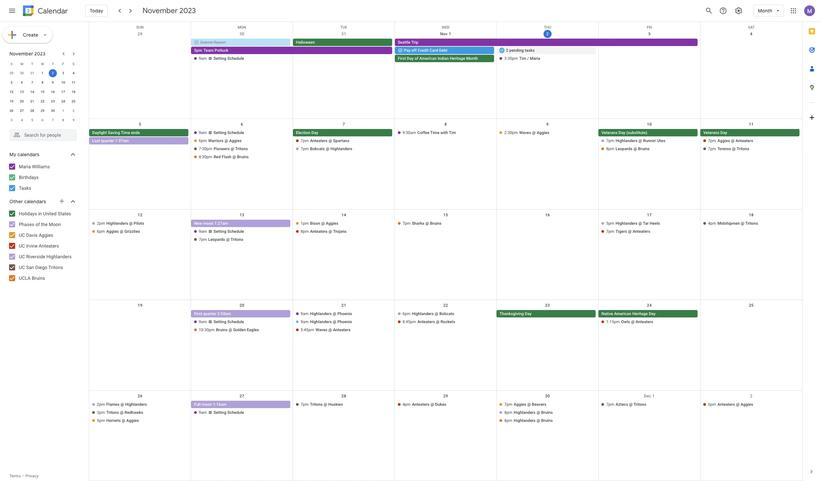 Task type: locate. For each thing, give the bounding box(es) containing it.
1 vertical spatial 22
[[443, 304, 448, 308]]

1 horizontal spatial s
[[73, 62, 75, 66]]

1 vertical spatial 10
[[647, 122, 652, 127]]

my
[[9, 152, 16, 158]]

cell containing veterans day
[[701, 129, 803, 162]]

(substitute)
[[627, 131, 648, 135]]

27 down the 20 element
[[20, 109, 24, 113]]

18 element
[[70, 88, 78, 96]]

december 5 element
[[28, 116, 36, 125]]

29 left the october 30 'element'
[[10, 71, 13, 75]]

heritage right indian
[[450, 56, 465, 61]]

month right settings menu icon
[[758, 8, 773, 14]]

american down pay off credit card debt
[[420, 56, 437, 61]]

tritons down new moon 1:27am button
[[231, 238, 243, 242]]

2 setting from the top
[[214, 131, 226, 135]]

1 s from the left
[[11, 62, 13, 66]]

1 horizontal spatial november 2023
[[143, 6, 196, 15]]

1 vertical spatial 3
[[62, 71, 64, 75]]

veterans
[[602, 131, 618, 135], [704, 131, 720, 135]]

1 horizontal spatial waves
[[519, 131, 531, 135]]

moon right full
[[202, 403, 212, 407]]

schedule for 13
[[227, 229, 244, 234]]

0 horizontal spatial waves
[[316, 328, 328, 333]]

4
[[750, 32, 753, 36], [73, 71, 75, 75], [21, 118, 23, 122]]

tritons right midshipmen
[[746, 221, 758, 226]]

30 inside 'element'
[[20, 71, 24, 75]]

26
[[10, 109, 13, 113], [138, 394, 143, 399]]

phases
[[19, 222, 34, 227]]

0 horizontal spatial 3
[[11, 118, 13, 122]]

veterans up toreros
[[704, 131, 720, 135]]

1 horizontal spatial 26
[[138, 394, 143, 399]]

thu
[[544, 25, 551, 30]]

5pm for 5pm team potluck
[[194, 48, 202, 53]]

grid
[[89, 22, 803, 482]]

s up october 29 element
[[11, 62, 13, 66]]

1 vertical spatial 12
[[138, 213, 143, 218]]

7pm for 7pm bobcats @ highlanders
[[301, 147, 309, 152]]

nov
[[440, 32, 448, 36]]

2 s from the left
[[73, 62, 75, 66]]

uc left riverside
[[19, 254, 25, 260]]

row group containing 29
[[6, 69, 79, 125]]

18 inside grid
[[749, 213, 754, 218]]

0 horizontal spatial 24
[[61, 100, 65, 103]]

schedule down full moon 1:16am button
[[227, 411, 244, 415]]

2 inside 2 pending tasks button
[[506, 48, 509, 53]]

1 horizontal spatial quarter
[[203, 312, 216, 317]]

2 horizontal spatial 4
[[750, 32, 753, 36]]

1 vertical spatial 4pm
[[403, 403, 411, 407]]

setting for 27
[[214, 411, 226, 415]]

0 horizontal spatial november 2023
[[9, 51, 45, 57]]

2023
[[180, 6, 196, 15], [34, 51, 45, 57]]

1
[[449, 32, 451, 36], [42, 71, 44, 75], [62, 109, 64, 113], [653, 394, 655, 399]]

0 vertical spatial 13
[[20, 90, 24, 94]]

golden
[[233, 328, 246, 333]]

1 horizontal spatial t
[[52, 62, 54, 66]]

1 horizontal spatial 13
[[240, 213, 244, 218]]

8 inside grid
[[445, 122, 447, 127]]

thanksgiving
[[500, 312, 524, 317]]

24
[[61, 100, 65, 103], [647, 304, 652, 308]]

maria inside my calendars list
[[19, 164, 31, 170]]

day for veterans day (substitute)
[[619, 131, 626, 135]]

1 vertical spatial 4
[[73, 71, 75, 75]]

row
[[89, 22, 803, 30], [89, 29, 803, 119], [6, 59, 79, 69], [6, 69, 79, 78], [6, 78, 79, 87], [6, 87, 79, 97], [6, 97, 79, 106], [6, 106, 79, 116], [6, 116, 79, 125], [89, 119, 803, 210], [89, 210, 803, 301], [89, 301, 803, 391], [89, 391, 803, 482]]

8 up with
[[445, 122, 447, 127]]

tritons down 'dec'
[[634, 403, 647, 407]]

calendars for my calendars
[[17, 152, 39, 158]]

11 inside grid
[[749, 122, 754, 127]]

5pm for 5pm highlanders @ tar heels
[[606, 221, 615, 226]]

cell containing first quarter 2:50am
[[191, 311, 293, 335]]

schedule down potluck
[[227, 56, 244, 61]]

red
[[214, 155, 221, 160]]

26 element
[[8, 107, 16, 115]]

setting schedule up 10:30pm bruins @ golden eagles
[[214, 320, 244, 325]]

0 horizontal spatial 5
[[11, 81, 13, 84]]

4 down sat
[[750, 32, 753, 36]]

privacy link
[[25, 474, 38, 479]]

8
[[42, 81, 44, 84], [62, 118, 64, 122], [445, 122, 447, 127]]

6pm for 6pm anteaters @ aggies
[[708, 403, 716, 407]]

22 down 15 element
[[41, 100, 44, 103]]

full moon 1:16am
[[194, 403, 227, 407]]

0 vertical spatial 10
[[61, 81, 65, 84]]

grid containing 29
[[89, 22, 803, 482]]

maria williams
[[19, 164, 50, 170]]

first up 10:30pm
[[194, 312, 202, 317]]

24 up native american heritage day button
[[647, 304, 652, 308]]

23 inside grid
[[545, 304, 550, 308]]

9 up '2:30pm waves @ aggies'
[[547, 122, 549, 127]]

states
[[58, 211, 71, 217]]

pay
[[404, 48, 411, 53]]

first for first quarter 2:50am
[[194, 312, 202, 317]]

0 horizontal spatial first
[[194, 312, 202, 317]]

utes
[[657, 139, 666, 143]]

bobcats down the 7pm anteaters @ spartans
[[310, 147, 325, 152]]

tritons down flames at left bottom
[[106, 411, 119, 415]]

0 vertical spatial 9am highlanders @ phoenix
[[301, 312, 352, 317]]

day right thanksgiving
[[525, 312, 532, 317]]

2 uc from the top
[[19, 244, 25, 249]]

0 vertical spatial 15
[[41, 90, 44, 94]]

2 horizontal spatial 7
[[343, 122, 345, 127]]

tritons for 4pm midshipmen @ tritons
[[746, 221, 758, 226]]

3 down f in the left of the page
[[62, 71, 64, 75]]

1 vertical spatial 16
[[545, 213, 550, 218]]

1 vertical spatial 13
[[240, 213, 244, 218]]

setting for 13
[[214, 229, 226, 234]]

29
[[138, 32, 143, 36], [10, 71, 13, 75], [41, 109, 44, 113], [443, 394, 448, 399]]

debt
[[439, 48, 448, 53]]

1 horizontal spatial 20
[[240, 304, 244, 308]]

7pm for 7pm tritons @ huskies
[[301, 403, 309, 407]]

4 for nov 1
[[750, 32, 753, 36]]

1 horizontal spatial heritage
[[633, 312, 648, 317]]

3 schedule from the top
[[227, 229, 244, 234]]

13 element
[[18, 88, 26, 96]]

setting schedule for 20
[[214, 320, 244, 325]]

5 up daylight saving time ends button
[[139, 122, 141, 127]]

schedule up golden
[[227, 320, 244, 325]]

17 inside row group
[[61, 90, 65, 94]]

my calendars button
[[1, 149, 83, 160]]

bobcats up rockets
[[440, 312, 454, 317]]

1 vertical spatial november
[[9, 51, 33, 57]]

1 vertical spatial 14
[[342, 213, 346, 218]]

11 up 18 element
[[72, 81, 75, 84]]

1 vertical spatial 11
[[749, 122, 754, 127]]

14 up trojans
[[342, 213, 346, 218]]

26 inside 26 element
[[10, 109, 13, 113]]

2 horizontal spatial 5pm
[[606, 221, 615, 226]]

1 horizontal spatial 17
[[647, 213, 652, 218]]

day inside button
[[312, 131, 318, 135]]

rockets
[[441, 320, 455, 325]]

19 element
[[8, 98, 16, 106]]

5pm down 3pm
[[97, 419, 105, 424]]

0 horizontal spatial 13
[[20, 90, 24, 94]]

first down pay
[[398, 56, 406, 61]]

1 horizontal spatial leopards
[[616, 147, 633, 152]]

toreros
[[718, 147, 731, 152]]

0 vertical spatial 18
[[72, 90, 75, 94]]

5pm up 7pm tigers @ anteaters
[[606, 221, 615, 226]]

election day
[[296, 131, 318, 135]]

14
[[30, 90, 34, 94], [342, 213, 346, 218]]

day for election day
[[312, 131, 318, 135]]

8:30pm
[[199, 155, 212, 160]]

20 inside row group
[[20, 100, 24, 103]]

tritons down 7pm aggies @ anteaters
[[737, 147, 750, 152]]

0 horizontal spatial 21
[[30, 100, 34, 103]]

3 setting from the top
[[214, 229, 226, 234]]

28 for 1
[[30, 109, 34, 113]]

new moon 1:27am button
[[191, 220, 290, 227]]

quarter inside "daylight saving time ends last quarter 1:37am"
[[101, 139, 114, 143]]

7 down october 31 element on the top of page
[[31, 81, 33, 84]]

1 horizontal spatial time
[[431, 131, 440, 135]]

time inside "daylight saving time ends last quarter 1:37am"
[[121, 131, 130, 135]]

0 vertical spatial bobcats
[[310, 147, 325, 152]]

day down pay
[[407, 56, 414, 61]]

s right f in the left of the page
[[73, 62, 75, 66]]

18 inside november 2023 grid
[[72, 90, 75, 94]]

1 horizontal spatial 5pm
[[194, 48, 202, 53]]

2 for the 2, today element
[[52, 71, 54, 75]]

0 horizontal spatial 11
[[72, 81, 75, 84]]

day for first day of american indian heritage month
[[407, 56, 414, 61]]

3 setting schedule from the top
[[214, 229, 244, 234]]

1 vertical spatial 15
[[443, 213, 448, 218]]

0 horizontal spatial 8
[[42, 81, 44, 84]]

12 element
[[8, 88, 16, 96]]

first day of american indian heritage month button
[[395, 55, 494, 62]]

december 4 element
[[18, 116, 26, 125]]

1 vertical spatial phoenix
[[338, 320, 352, 325]]

14 inside grid
[[342, 213, 346, 218]]

26 up redhawks
[[138, 394, 143, 399]]

22 element
[[39, 98, 47, 106]]

1 vertical spatial 9am highlanders @ phoenix
[[301, 320, 352, 325]]

28 element
[[28, 107, 36, 115]]

first
[[398, 56, 406, 61], [194, 312, 202, 317]]

0 horizontal spatial 5pm
[[97, 419, 105, 424]]

0 vertical spatial 31
[[342, 32, 346, 36]]

2 veterans from the left
[[704, 131, 720, 135]]

1 vertical spatial 31
[[30, 71, 34, 75]]

0 vertical spatial 12
[[10, 90, 13, 94]]

tim right with
[[449, 131, 456, 135]]

1 horizontal spatial 12
[[138, 213, 143, 218]]

veterans day (substitute) button
[[599, 129, 698, 137]]

12 up 19 element
[[10, 90, 13, 94]]

moon for new
[[203, 221, 214, 226]]

29 up dukes
[[443, 394, 448, 399]]

1 horizontal spatial 3
[[62, 71, 64, 75]]

0 horizontal spatial 27
[[20, 109, 24, 113]]

1 horizontal spatial 11
[[749, 122, 754, 127]]

1 vertical spatial maria
[[19, 164, 31, 170]]

27 up full moon 1:16am button
[[240, 394, 244, 399]]

2 inside the 2, today element
[[52, 71, 54, 75]]

0 horizontal spatial 31
[[30, 71, 34, 75]]

21 up 5:45pm waves @ anteaters
[[342, 304, 346, 308]]

1 horizontal spatial 21
[[342, 304, 346, 308]]

1 horizontal spatial 14
[[342, 213, 346, 218]]

veterans up 8pm leopards @ bruins at the top right
[[602, 131, 618, 135]]

main drawer image
[[8, 7, 16, 15]]

7 for november 2023
[[31, 81, 33, 84]]

row group
[[6, 69, 79, 125]]

16 element
[[49, 88, 57, 96]]

4pm midshipmen @ tritons
[[708, 221, 758, 226]]

november
[[143, 6, 178, 15], [9, 51, 33, 57]]

1 horizontal spatial 27
[[240, 394, 244, 399]]

bison
[[310, 221, 320, 226]]

7 for sun
[[343, 122, 345, 127]]

0 vertical spatial 28
[[30, 109, 34, 113]]

of inside button
[[415, 56, 419, 61]]

7pm for 7pm anteaters @ spartans
[[301, 139, 309, 143]]

7pm for 7pm toreros @ tritons
[[708, 147, 716, 152]]

0 vertical spatial month
[[758, 8, 773, 14]]

0 vertical spatial 3
[[649, 32, 651, 36]]

4 setting from the top
[[214, 320, 226, 325]]

2 horizontal spatial 6
[[241, 122, 243, 127]]

1 8pm highlanders @ bruins from the top
[[505, 411, 553, 415]]

26 inside grid
[[138, 394, 143, 399]]

veterans for 7pm highlanders @ runnin' utes
[[602, 131, 618, 135]]

5pm for 5pm hornets @ aggies
[[97, 419, 105, 424]]

10 for sun
[[647, 122, 652, 127]]

2 2pm from the top
[[97, 403, 105, 407]]

last quarter 1:37am button
[[89, 137, 188, 145]]

terms
[[9, 474, 21, 479]]

first for first day of american indian heritage month
[[398, 56, 406, 61]]

26 down 19 element
[[10, 109, 13, 113]]

8pm highlanders @ bruins
[[505, 411, 553, 415], [505, 419, 553, 424]]

6pm for 6pm aggies @ grizzlies
[[97, 229, 105, 234]]

10 inside november 2023 grid
[[61, 81, 65, 84]]

3:30pm
[[505, 56, 518, 61]]

tab list
[[803, 22, 821, 463]]

cell
[[89, 39, 191, 63], [191, 39, 395, 63], [395, 39, 701, 63], [497, 39, 599, 63], [599, 39, 701, 63], [701, 39, 803, 63], [89, 129, 191, 162], [191, 129, 293, 162], [293, 129, 395, 162], [599, 129, 701, 162], [701, 129, 803, 162], [89, 220, 191, 244], [191, 220, 293, 244], [293, 220, 395, 244], [497, 220, 599, 244], [599, 220, 701, 244], [89, 311, 191, 335], [191, 311, 293, 335], [293, 311, 395, 335], [395, 311, 497, 335], [599, 311, 701, 335], [89, 401, 191, 426], [191, 401, 293, 426], [497, 401, 599, 426]]

potluck
[[215, 48, 228, 53]]

0 horizontal spatial 7
[[31, 81, 33, 84]]

1 horizontal spatial 4pm
[[708, 221, 716, 226]]

28 up 'huskies'
[[342, 394, 346, 399]]

1 horizontal spatial 18
[[749, 213, 754, 218]]

american up "owls"
[[614, 312, 632, 317]]

cell containing 2 pending tasks
[[497, 39, 599, 63]]

8 up 15 element
[[42, 81, 44, 84]]

0 horizontal spatial t
[[31, 62, 33, 66]]

11 inside row group
[[72, 81, 75, 84]]

4 setting schedule from the top
[[214, 320, 244, 325]]

0 horizontal spatial 16
[[51, 90, 55, 94]]

1 down the w
[[42, 71, 44, 75]]

0 horizontal spatial of
[[35, 222, 40, 227]]

heels
[[650, 221, 660, 226]]

of left the
[[35, 222, 40, 227]]

31 for nov 1
[[342, 32, 346, 36]]

12 up pilots
[[138, 213, 143, 218]]

1 vertical spatial 23
[[545, 304, 550, 308]]

1 vertical spatial american
[[614, 312, 632, 317]]

tim left '/'
[[519, 56, 526, 61]]

22 up rockets
[[443, 304, 448, 308]]

5:45pm
[[301, 328, 314, 333]]

time for saving
[[121, 131, 130, 135]]

1 vertical spatial moon
[[202, 403, 212, 407]]

cell containing veterans day (substitute)
[[599, 129, 701, 162]]

2 9am highlanders @ phoenix from the top
[[301, 320, 352, 325]]

tritons right diego on the bottom left of the page
[[48, 265, 63, 271]]

31 inside november 2023 grid
[[30, 71, 34, 75]]

maria
[[530, 56, 540, 61], [19, 164, 31, 170]]

day
[[407, 56, 414, 61], [312, 131, 318, 135], [619, 131, 626, 135], [721, 131, 728, 135], [525, 312, 532, 317], [649, 312, 656, 317]]

3 for nov 1
[[649, 32, 651, 36]]

cell containing seattle trip
[[395, 39, 701, 63]]

heritage up 1:15pm owls @ anteaters
[[633, 312, 648, 317]]

quarter down saving in the top of the page
[[101, 139, 114, 143]]

highlanders
[[616, 139, 638, 143], [331, 147, 352, 152], [106, 221, 128, 226], [616, 221, 638, 226], [46, 254, 72, 260], [310, 312, 332, 317], [412, 312, 434, 317], [310, 320, 332, 325], [125, 403, 147, 407], [514, 411, 536, 415], [514, 419, 536, 424]]

2 cell
[[48, 69, 58, 78]]

of down the off
[[415, 56, 419, 61]]

3pm
[[97, 411, 105, 415]]

day up 7pm aggies @ anteaters
[[721, 131, 728, 135]]

0 horizontal spatial heritage
[[450, 56, 465, 61]]

november up m
[[9, 51, 33, 57]]

0 horizontal spatial 10
[[61, 81, 65, 84]]

0 vertical spatial 2023
[[180, 6, 196, 15]]

of
[[415, 56, 419, 61], [35, 222, 40, 227]]

tritons for 7pm toreros @ tritons
[[737, 147, 750, 152]]

uc san diego tritons
[[19, 265, 63, 271]]

anteaters inside other calendars list
[[39, 244, 59, 249]]

settings menu image
[[735, 7, 743, 15]]

day up 1:15pm owls @ anteaters
[[649, 312, 656, 317]]

4 schedule from the top
[[227, 320, 244, 325]]

2 phoenix from the top
[[338, 320, 352, 325]]

23 inside 23 element
[[51, 100, 55, 103]]

8:45pm anteaters @ rockets
[[403, 320, 455, 325]]

1 vertical spatial 17
[[647, 213, 652, 218]]

2 schedule from the top
[[227, 131, 244, 135]]

10 for november 2023
[[61, 81, 65, 84]]

2pm for 2pm flames @ highlanders
[[97, 403, 105, 407]]

0 vertical spatial november
[[143, 6, 178, 15]]

18 up 4pm midshipmen @ tritons
[[749, 213, 754, 218]]

23 element
[[49, 98, 57, 106]]

setting schedule for 27
[[214, 411, 244, 415]]

28
[[30, 109, 34, 113], [342, 394, 346, 399]]

7
[[31, 81, 33, 84], [52, 118, 54, 122], [343, 122, 345, 127]]

2 horizontal spatial 9
[[547, 122, 549, 127]]

t up october 31 element on the top of page
[[31, 62, 33, 66]]

pay off credit card debt
[[404, 48, 448, 53]]

aggies inside other calendars list
[[39, 233, 53, 238]]

9 down december 2 element
[[73, 118, 75, 122]]

1 uc from the top
[[19, 233, 25, 238]]

day right election
[[312, 131, 318, 135]]

new
[[194, 221, 202, 226]]

setting schedule down 1:16am
[[214, 411, 244, 415]]

1 vertical spatial first
[[194, 312, 202, 317]]

1 setting from the top
[[214, 56, 226, 61]]

18
[[72, 90, 75, 94], [749, 213, 754, 218]]

privacy
[[25, 474, 38, 479]]

1 horizontal spatial month
[[758, 8, 773, 14]]

2
[[547, 32, 549, 36], [506, 48, 509, 53], [52, 71, 54, 75], [73, 109, 75, 113], [750, 394, 753, 399]]

29 down the sun
[[138, 32, 143, 36]]

20 element
[[18, 98, 26, 106]]

quarter inside "first quarter 2:50am" button
[[203, 312, 216, 317]]

5 setting schedule from the top
[[214, 411, 244, 415]]

0 vertical spatial leopards
[[616, 147, 633, 152]]

0 vertical spatial waves
[[519, 131, 531, 135]]

0 horizontal spatial 22
[[41, 100, 44, 103]]

setting schedule up 6pm warriors @ aggies
[[214, 131, 244, 135]]

9:30am
[[403, 131, 416, 135]]

21 element
[[28, 98, 36, 106]]

dec 1
[[644, 394, 655, 399]]

2 time from the left
[[431, 131, 440, 135]]

waves right 2:30pm
[[519, 131, 531, 135]]

1pm
[[301, 221, 309, 226]]

1 horizontal spatial 28
[[342, 394, 346, 399]]

1 veterans from the left
[[602, 131, 618, 135]]

december 1 element
[[59, 107, 67, 115]]

tritons up 8:30pm red flash @ bruins
[[235, 147, 248, 152]]

t up 2 cell
[[52, 62, 54, 66]]

tritons for uc san diego tritons
[[48, 265, 63, 271]]

election day button
[[293, 129, 392, 137]]

4 down 27 element
[[21, 118, 23, 122]]

9 down the 2, today element
[[52, 81, 54, 84]]

1 horizontal spatial 19
[[138, 304, 143, 308]]

2 for 2 pending tasks
[[506, 48, 509, 53]]

28 inside grid
[[342, 394, 346, 399]]

1 time from the left
[[121, 131, 130, 135]]

7pm for 7pm aggies @ beavers
[[505, 403, 513, 407]]

tritons inside other calendars list
[[48, 265, 63, 271]]

7:30pm pioneers @ tritons
[[199, 147, 248, 152]]

daylight
[[92, 131, 107, 135]]

leopards down 7pm highlanders @ runnin' utes
[[616, 147, 633, 152]]

leopards down 1:27am
[[208, 238, 225, 242]]

eagles
[[247, 328, 259, 333]]

0 vertical spatial 17
[[61, 90, 65, 94]]

16 inside november 2023 grid
[[51, 90, 55, 94]]

29 down the 22 element
[[41, 109, 44, 113]]

0 vertical spatial moon
[[203, 221, 214, 226]]

quarter left 2:50am
[[203, 312, 216, 317]]

1 vertical spatial waves
[[316, 328, 328, 333]]

0 vertical spatial 5pm
[[194, 48, 202, 53]]

native american heritage day button
[[599, 311, 698, 318]]

setting schedule down potluck
[[214, 56, 244, 61]]

uc left irvine on the left
[[19, 244, 25, 249]]

12 inside grid
[[138, 213, 143, 218]]

uc for uc riverside highlanders
[[19, 254, 25, 260]]

28 down 21 element on the top
[[30, 109, 34, 113]]

report
[[214, 40, 226, 45]]

maria right '/'
[[530, 56, 540, 61]]

moon right new
[[203, 221, 214, 226]]

veterans for 7pm aggies @ anteaters
[[704, 131, 720, 135]]

sat
[[748, 25, 755, 30]]

6pm inside cell
[[403, 312, 411, 317]]

seattle trip button
[[395, 39, 698, 46]]

0 vertical spatial 4
[[750, 32, 753, 36]]

5 schedule from the top
[[227, 411, 244, 415]]

6
[[21, 81, 23, 84], [42, 118, 44, 122], [241, 122, 243, 127]]

williams
[[32, 164, 50, 170]]

day left (substitute)
[[619, 131, 626, 135]]

27 inside november 2023 grid
[[20, 109, 24, 113]]

moon for full
[[202, 403, 212, 407]]

16 inside grid
[[545, 213, 550, 218]]

full moon 1:16am button
[[191, 401, 290, 409]]

setting up the 7pm leopards @ tritons
[[214, 229, 226, 234]]

21 down 14 element
[[30, 100, 34, 103]]

pioneers
[[214, 147, 230, 152]]

san
[[26, 265, 34, 271]]

tigers
[[616, 229, 627, 234]]

warriors
[[208, 139, 224, 143]]

13 up new moon 1:27am button
[[240, 213, 244, 218]]

add other calendars image
[[59, 198, 65, 205]]

7pm tigers @ anteaters
[[606, 229, 651, 234]]

28 inside row group
[[30, 109, 34, 113]]

december 8 element
[[59, 116, 67, 125]]

create button
[[3, 27, 52, 43]]

4pm
[[708, 221, 716, 226], [403, 403, 411, 407]]

18 down the 11 element
[[72, 90, 75, 94]]

setting down 2:50am
[[214, 320, 226, 325]]

@
[[532, 131, 536, 135], [225, 139, 228, 143], [329, 139, 332, 143], [639, 139, 642, 143], [731, 139, 735, 143], [231, 147, 234, 152], [326, 147, 330, 152], [634, 147, 637, 152], [732, 147, 736, 152], [233, 155, 236, 160], [129, 221, 133, 226], [321, 221, 325, 226], [426, 221, 429, 226], [639, 221, 642, 226], [741, 221, 745, 226], [120, 229, 124, 234], [329, 229, 332, 234], [628, 229, 632, 234], [226, 238, 230, 242], [333, 312, 337, 317], [435, 312, 439, 317], [333, 320, 337, 325], [436, 320, 440, 325], [631, 320, 635, 325], [229, 328, 232, 333], [329, 328, 332, 333], [121, 403, 124, 407], [324, 403, 327, 407], [431, 403, 434, 407], [528, 403, 531, 407], [629, 403, 633, 407], [736, 403, 740, 407], [120, 411, 124, 415], [537, 411, 540, 415], [122, 419, 125, 424], [537, 419, 540, 424]]

0 horizontal spatial american
[[420, 56, 437, 61]]

2:50am
[[217, 312, 231, 317]]

0 vertical spatial 24
[[61, 100, 65, 103]]

4 uc from the top
[[19, 265, 25, 271]]

schedule for 20
[[227, 320, 244, 325]]

3 uc from the top
[[19, 254, 25, 260]]

submit report button
[[191, 39, 290, 46]]

october 29 element
[[8, 69, 16, 77]]

3 down fri
[[649, 32, 651, 36]]

6pm for 6pm highlanders @ bobcats
[[403, 312, 411, 317]]

2pm up 6pm aggies @ grizzlies
[[97, 221, 105, 226]]

cell containing election day
[[293, 129, 395, 162]]

5pm left team
[[194, 48, 202, 53]]

setting for 20
[[214, 320, 226, 325]]

30 down m
[[20, 71, 24, 75]]

7pm for 7pm aztecs @ tritons
[[606, 403, 615, 407]]

27
[[20, 109, 24, 113], [240, 394, 244, 399]]

11 up veterans day button
[[749, 122, 754, 127]]

first quarter 2:50am button
[[191, 311, 290, 318]]

14 element
[[28, 88, 36, 96]]

0 horizontal spatial 15
[[41, 90, 44, 94]]

0 vertical spatial of
[[415, 56, 419, 61]]

5 down october 29 element
[[11, 81, 13, 84]]

1 horizontal spatial 5
[[31, 118, 33, 122]]

schedule up 6pm warriors @ aggies
[[227, 131, 244, 135]]

setting schedule down 1:27am
[[214, 229, 244, 234]]

5 setting from the top
[[214, 411, 226, 415]]

25 inside 25 element
[[72, 100, 75, 103]]

november 2023 grid
[[6, 59, 79, 125]]

2 inside december 2 element
[[73, 109, 75, 113]]

5pm team potluck
[[194, 48, 228, 53]]

26 for 1
[[10, 109, 13, 113]]

7pm anteaters @ spartans
[[301, 139, 350, 143]]

3 inside 'element'
[[11, 118, 13, 122]]

other calendars list
[[1, 209, 83, 284]]

31 down tue
[[342, 32, 346, 36]]

0 horizontal spatial s
[[11, 62, 13, 66]]

None search field
[[0, 127, 83, 141]]

4pm for 4pm midshipmen @ tritons
[[708, 221, 716, 226]]

setting up 6pm warriors @ aggies
[[214, 131, 226, 135]]

1 right nov
[[449, 32, 451, 36]]

14 inside row group
[[30, 90, 34, 94]]

1 schedule from the top
[[227, 56, 244, 61]]

1 2pm from the top
[[97, 221, 105, 226]]



Task type: vqa. For each thing, say whether or not it's contained in the screenshot.
6pm Aggies @ Grizzlies's 6pm
yes



Task type: describe. For each thing, give the bounding box(es) containing it.
uc riverside highlanders
[[19, 254, 72, 260]]

schedule for 27
[[227, 411, 244, 415]]

1 vertical spatial heritage
[[633, 312, 648, 317]]

21 inside november 2023 grid
[[30, 100, 34, 103]]

1 horizontal spatial 6
[[42, 118, 44, 122]]

other calendars
[[9, 199, 46, 205]]

day for thanksgiving day
[[525, 312, 532, 317]]

cell containing 6pm
[[395, 311, 497, 335]]

highlanders inside other calendars list
[[46, 254, 72, 260]]

calendar
[[38, 6, 68, 16]]

election
[[296, 131, 311, 135]]

row containing sun
[[89, 22, 803, 30]]

7pm for 7pm aggies @ anteaters
[[708, 139, 716, 143]]

aztecs
[[616, 403, 628, 407]]

0 horizontal spatial 4
[[21, 118, 23, 122]]

the
[[41, 222, 48, 227]]

tim inside cell
[[519, 56, 526, 61]]

5 for november 2023
[[11, 81, 13, 84]]

sharks
[[412, 221, 425, 226]]

full
[[194, 403, 201, 407]]

1 setting schedule from the top
[[214, 56, 244, 61]]

today
[[90, 8, 103, 14]]

month inside dropdown button
[[758, 8, 773, 14]]

1 down 24 element
[[62, 109, 64, 113]]

dukes
[[435, 403, 446, 407]]

24 element
[[59, 98, 67, 106]]

terms – privacy
[[9, 474, 38, 479]]

new moon 1:27am
[[194, 221, 228, 226]]

7pm for 7pm highlanders @ runnin' utes
[[606, 139, 615, 143]]

15 inside grid
[[443, 213, 448, 218]]

7pm aggies @ beavers
[[505, 403, 547, 407]]

4pm for 4pm anteaters @ dukes
[[403, 403, 411, 407]]

ends
[[131, 131, 140, 135]]

11 for sun
[[749, 122, 754, 127]]

davis
[[26, 233, 38, 238]]

2pm flames @ highlanders
[[97, 403, 147, 407]]

cell containing native american heritage day
[[599, 311, 701, 335]]

ucla
[[19, 276, 31, 281]]

5pm hornets @ aggies
[[97, 419, 139, 424]]

2pm highlanders @ pilots
[[97, 221, 144, 226]]

8 for sun
[[445, 122, 447, 127]]

uc for uc irvine anteaters
[[19, 244, 25, 249]]

9 for november 2023
[[52, 81, 54, 84]]

1 vertical spatial 2023
[[34, 51, 45, 57]]

1 horizontal spatial 7
[[52, 118, 54, 122]]

6pm for 6pm warriors @ aggies
[[199, 139, 207, 143]]

october 31 element
[[28, 69, 36, 77]]

17 element
[[59, 88, 67, 96]]

holidays in united states
[[19, 211, 71, 217]]

30 down 23 element
[[51, 109, 55, 113]]

2 setting schedule from the top
[[214, 131, 244, 135]]

m
[[20, 62, 23, 66]]

uc for uc san diego tritons
[[19, 265, 25, 271]]

1 right 'dec'
[[653, 394, 655, 399]]

native american heritage day
[[602, 312, 656, 317]]

7pm for 7pm leopards @ tritons
[[199, 238, 207, 242]]

submit
[[200, 40, 213, 45]]

17 inside grid
[[647, 213, 652, 218]]

29 element
[[39, 107, 47, 115]]

8:45pm
[[403, 320, 416, 325]]

tritons for 7:30pm pioneers @ tritons
[[235, 147, 248, 152]]

today button
[[85, 3, 108, 19]]

1 horizontal spatial 8
[[62, 118, 64, 122]]

riverside
[[26, 254, 45, 260]]

30 up beavers
[[545, 394, 550, 399]]

3 for 1
[[62, 71, 64, 75]]

f
[[62, 62, 64, 66]]

1 horizontal spatial american
[[614, 312, 632, 317]]

of inside other calendars list
[[35, 222, 40, 227]]

6pm anteaters @ aggies
[[708, 403, 754, 407]]

12 inside november 2023 grid
[[10, 90, 13, 94]]

27 element
[[18, 107, 26, 115]]

30 element
[[49, 107, 57, 115]]

1 horizontal spatial 24
[[647, 304, 652, 308]]

december 6 element
[[39, 116, 47, 125]]

8 for november 2023
[[42, 81, 44, 84]]

coffee
[[418, 131, 430, 135]]

october 30 element
[[18, 69, 26, 77]]

0 vertical spatial heritage
[[450, 56, 465, 61]]

19 inside 19 element
[[10, 100, 13, 103]]

30 down mon
[[240, 32, 244, 36]]

flash
[[222, 155, 232, 160]]

0 vertical spatial maria
[[530, 56, 540, 61]]

cell containing 5pm
[[599, 220, 701, 244]]

tasks
[[525, 48, 535, 53]]

cell containing submit report
[[191, 39, 395, 63]]

22 inside row group
[[41, 100, 44, 103]]

1 9am highlanders @ phoenix from the top
[[301, 312, 352, 317]]

credit
[[418, 48, 429, 53]]

leopards for leopards @ tritons
[[208, 238, 225, 242]]

5:45pm waves @ anteaters
[[301, 328, 351, 333]]

8pm leopards @ bruins
[[606, 147, 650, 152]]

month button
[[754, 3, 784, 19]]

1 phoenix from the top
[[338, 312, 352, 317]]

my calendars list
[[1, 162, 83, 194]]

15 element
[[39, 88, 47, 96]]

6 for november 2023
[[21, 81, 23, 84]]

28 for dec 1
[[342, 394, 346, 399]]

31 for 1
[[30, 71, 34, 75]]

tritons left 'huskies'
[[310, 403, 323, 407]]

dec
[[644, 394, 652, 399]]

27 for 1
[[20, 109, 24, 113]]

2 t from the left
[[52, 62, 54, 66]]

cell containing new moon 1:27am
[[191, 220, 293, 244]]

6pm highlanders @ bobcats
[[403, 312, 454, 317]]

tritons for 7pm leopards @ tritons
[[231, 238, 243, 242]]

calendars for other calendars
[[24, 199, 46, 205]]

row containing s
[[6, 59, 79, 69]]

other calendars button
[[1, 197, 83, 207]]

13 inside 13 element
[[20, 90, 24, 94]]

0 horizontal spatial tim
[[449, 131, 456, 135]]

beavers
[[532, 403, 547, 407]]

holidays
[[19, 211, 37, 217]]

month inside button
[[466, 56, 478, 61]]

1:37am
[[115, 139, 129, 143]]

midshipmen
[[718, 221, 740, 226]]

4 for 1
[[73, 71, 75, 75]]

11 for november 2023
[[72, 81, 75, 84]]

flames
[[106, 403, 120, 407]]

leopards for leopards @ bruins
[[616, 147, 633, 152]]

11 element
[[70, 79, 78, 87]]

first quarter 2:50am
[[194, 312, 231, 317]]

hornets
[[106, 419, 121, 424]]

1 vertical spatial 19
[[138, 304, 143, 308]]

1:15pm
[[606, 320, 620, 325]]

6 for sun
[[241, 122, 243, 127]]

Search for people text field
[[13, 129, 73, 141]]

cell containing daylight saving time ends
[[89, 129, 191, 162]]

2pm for 2pm highlanders @ pilots
[[97, 221, 105, 226]]

in
[[38, 211, 42, 217]]

submit report
[[200, 40, 226, 45]]

team
[[204, 48, 214, 53]]

cell containing 7pm
[[497, 401, 599, 426]]

1 horizontal spatial 9
[[73, 118, 75, 122]]

1 vertical spatial bobcats
[[440, 312, 454, 317]]

setting schedule for 13
[[214, 229, 244, 234]]

irvine
[[26, 244, 38, 249]]

uc for uc davis aggies
[[19, 233, 25, 238]]

26 for dec 1
[[138, 394, 143, 399]]

9:30am coffee time with tim
[[403, 131, 456, 135]]

united
[[43, 211, 57, 217]]

8:30pm red flash @ bruins
[[199, 155, 249, 160]]

1 horizontal spatial 25
[[749, 304, 754, 308]]

0 horizontal spatial november
[[9, 51, 33, 57]]

row containing 3
[[6, 116, 79, 125]]

moon
[[49, 222, 61, 227]]

25 element
[[70, 98, 78, 106]]

1 horizontal spatial november
[[143, 6, 178, 15]]

last
[[92, 139, 100, 143]]

1:16am
[[213, 403, 227, 407]]

december 3 element
[[8, 116, 16, 125]]

indian
[[438, 56, 449, 61]]

halloween button
[[293, 39, 392, 46]]

bruins inside other calendars list
[[32, 276, 45, 281]]

1pm bison @ aggies
[[301, 221, 339, 226]]

22 inside grid
[[443, 304, 448, 308]]

24 inside 24 element
[[61, 100, 65, 103]]

7:30pm
[[199, 147, 212, 152]]

day for veterans day
[[721, 131, 728, 135]]

/
[[527, 56, 529, 61]]

1 vertical spatial 20
[[240, 304, 244, 308]]

runnin'
[[643, 139, 656, 143]]

december 9 element
[[70, 116, 78, 125]]

tar
[[643, 221, 649, 226]]

daylight saving time ends last quarter 1:37am
[[92, 131, 140, 143]]

2 for december 2 element
[[73, 109, 75, 113]]

tue
[[341, 25, 347, 30]]

trip
[[412, 40, 419, 45]]

7pm aztecs @ tritons
[[606, 403, 647, 407]]

waves for waves @ aggies
[[519, 131, 531, 135]]

7pm for 7pm tigers @ anteaters
[[606, 229, 615, 234]]

w
[[41, 62, 44, 66]]

7pm for 7pm sharks @ bruins
[[403, 221, 411, 226]]

5 for sun
[[139, 122, 141, 127]]

december 7 element
[[49, 116, 57, 125]]

1 horizontal spatial 2023
[[180, 6, 196, 15]]

cell containing full moon 1:16am
[[191, 401, 293, 426]]

redhawks
[[125, 411, 143, 415]]

2, today element
[[49, 69, 57, 77]]

2 8pm highlanders @ bruins from the top
[[505, 419, 553, 424]]

my calendars
[[9, 152, 39, 158]]

waves for waves @ anteaters
[[316, 328, 328, 333]]

time for coffee
[[431, 131, 440, 135]]

27 for dec 1
[[240, 394, 244, 399]]

cell containing 1pm
[[293, 220, 395, 244]]

1 t from the left
[[31, 62, 33, 66]]

other
[[9, 199, 23, 205]]

1:15pm owls @ anteaters
[[606, 320, 654, 325]]

3pm tritons @ redhawks
[[97, 411, 143, 415]]

2:30pm waves @ aggies
[[505, 131, 550, 135]]

15 inside november 2023 grid
[[41, 90, 44, 94]]

december 2 element
[[70, 107, 78, 115]]

calendar element
[[22, 4, 68, 19]]

tritons for 7pm aztecs @ tritons
[[634, 403, 647, 407]]

10 element
[[59, 79, 67, 87]]

calendar heading
[[36, 6, 68, 16]]

9 for sun
[[547, 122, 549, 127]]



